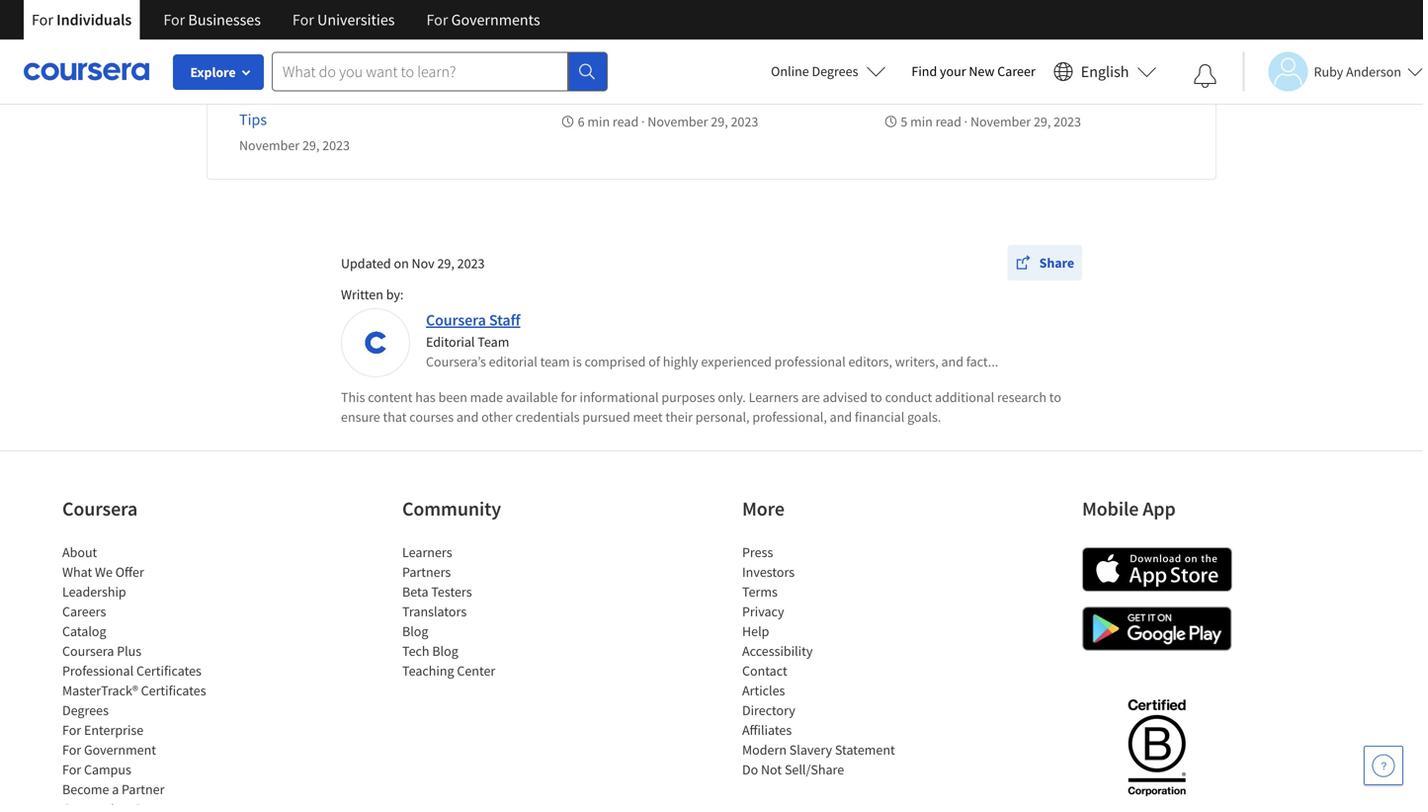 Task type: vqa. For each thing, say whether or not it's contained in the screenshot.
Sell/Share
yes



Task type: locate. For each thing, give the bounding box(es) containing it.
november down banner navigation
[[239, 42, 300, 59]]

do not sell/share link
[[742, 761, 844, 779]]

blog up teaching center link
[[432, 642, 458, 660]]

0 vertical spatial a
[[290, 0, 298, 11]]

1 vertical spatial blog
[[432, 642, 458, 660]]

list containing learners
[[402, 543, 570, 681]]

1 min from the left
[[587, 113, 610, 130]]

None search field
[[272, 52, 608, 91]]

editors,
[[848, 353, 892, 371]]

blog link
[[402, 623, 428, 640]]

0 horizontal spatial a
[[112, 781, 119, 799]]

certificates
[[136, 662, 202, 680], [141, 682, 206, 700]]

purposes
[[661, 388, 715, 406]]

explore button
[[173, 54, 264, 90]]

and
[[492, 0, 517, 11], [496, 86, 521, 106], [941, 353, 964, 371], [456, 408, 479, 426], [830, 408, 852, 426]]

2023 down top data scientist interview questions and tips link
[[322, 136, 350, 154]]

2 vertical spatial coursera
[[62, 642, 114, 660]]

what left is
[[239, 0, 273, 11]]

0 horizontal spatial learners
[[402, 544, 452, 561]]

1 scientist from the left
[[301, 86, 358, 106]]

coursera up about
[[62, 497, 138, 521]]

degrees inside about what we offer leadership careers catalog coursera plus professional certificates mastertrack® certificates degrees for enterprise for government for campus become a partner
[[62, 702, 109, 719]]

credentials
[[515, 408, 580, 426]]

are
[[801, 388, 820, 406]]

min for to
[[910, 113, 933, 130]]

beta
[[402, 583, 428, 601]]

0 vertical spatial how
[[239, 15, 269, 35]]

certificates down professional certificates link
[[141, 682, 206, 700]]

press link
[[742, 544, 773, 561]]

become down your
[[935, 86, 989, 106]]

6 in-demand data scientist jobs in 2023 link
[[562, 86, 825, 106]]

learners up "partners" link
[[402, 544, 452, 561]]

november down the tips
[[239, 136, 300, 154]]

what inside what is a data scientist? salary, skills, and how to become one november 29, 2023
[[239, 0, 273, 11]]

this
[[341, 388, 365, 406]]

list for more
[[742, 543, 910, 780]]

government
[[84, 741, 156, 759]]

1 horizontal spatial scientist
[[684, 86, 740, 106]]

0 horizontal spatial 6
[[562, 86, 570, 106]]

29, down banner navigation
[[302, 42, 320, 59]]

1 horizontal spatial a
[[290, 0, 298, 11]]

a up 5 min read · november 29, 2023
[[992, 86, 1000, 106]]

0 horizontal spatial how
[[239, 15, 269, 35]]

read
[[613, 113, 639, 130], [935, 113, 961, 130]]

list item
[[62, 799, 230, 805]]

1 horizontal spatial min
[[910, 113, 933, 130]]

and inside top data scientist interview questions and tips november 29, 2023
[[496, 86, 521, 106]]

2023 inside top data scientist interview questions and tips november 29, 2023
[[322, 136, 350, 154]]

scientist down english
[[1036, 86, 1093, 106]]

3 list from the left
[[742, 543, 910, 780]]

for down "degrees" link
[[62, 721, 81, 739]]

0 horizontal spatial scientist
[[301, 86, 358, 106]]

1 horizontal spatial what
[[239, 0, 273, 11]]

1 horizontal spatial read
[[935, 113, 961, 130]]

logo of certified b corporation image
[[1116, 688, 1197, 805]]

coursera down catalog link
[[62, 642, 114, 660]]

learners inside learners partners beta testers translators blog tech blog teaching center
[[402, 544, 452, 561]]

data down career
[[1003, 86, 1033, 106]]

partners link
[[402, 563, 451, 581]]

one
[[346, 15, 373, 35]]

· down demand
[[641, 113, 645, 130]]

what down about link
[[62, 563, 92, 581]]

editorial
[[426, 333, 475, 351]]

partners
[[402, 563, 451, 581]]

0 vertical spatial become
[[289, 15, 343, 35]]

coursera for coursera staff editorial team coursera's editorial team is comprised of highly experienced professional editors, writers, and fact...
[[426, 310, 486, 330]]

has
[[415, 388, 436, 406]]

november down the how to become a data scientist link
[[970, 113, 1031, 130]]

certificates up mastertrack® certificates link
[[136, 662, 202, 680]]

leadership link
[[62, 583, 126, 601]]

enterprise
[[84, 721, 144, 739]]

become down for campus link on the bottom left of page
[[62, 781, 109, 799]]

1 vertical spatial how
[[885, 86, 915, 106]]

1 vertical spatial learners
[[402, 544, 452, 561]]

0 vertical spatial what
[[239, 0, 273, 11]]

1 horizontal spatial degrees
[[812, 62, 858, 80]]

29, inside what is a data scientist? salary, skills, and how to become one november 29, 2023
[[302, 42, 320, 59]]

2 scientist from the left
[[684, 86, 740, 106]]

2023 right 'in'
[[794, 86, 825, 106]]

plus
[[117, 642, 141, 660]]

1 vertical spatial what
[[62, 563, 92, 581]]

not
[[761, 761, 782, 779]]

ruby
[[1314, 63, 1343, 81]]

list for community
[[402, 543, 570, 681]]

how up 5
[[885, 86, 915, 106]]

november inside top data scientist interview questions and tips november 29, 2023
[[239, 136, 300, 154]]

scientist inside top data scientist interview questions and tips november 29, 2023
[[301, 86, 358, 106]]

to right research
[[1049, 388, 1061, 406]]

0 vertical spatial certificates
[[136, 662, 202, 680]]

learners
[[749, 388, 799, 406], [402, 544, 452, 561]]

1 vertical spatial degrees
[[62, 702, 109, 719]]

become left one
[[289, 15, 343, 35]]

and down the been
[[456, 408, 479, 426]]

anderson
[[1346, 63, 1401, 81]]

1 horizontal spatial ·
[[964, 113, 968, 130]]

a inside about what we offer leadership careers catalog coursera plus professional certificates mastertrack® certificates degrees for enterprise for government for campus become a partner
[[112, 781, 119, 799]]

online degrees
[[771, 62, 858, 80]]

about what we offer leadership careers catalog coursera plus professional certificates mastertrack® certificates degrees for enterprise for government for campus become a partner
[[62, 544, 206, 799]]

degrees
[[812, 62, 858, 80], [62, 702, 109, 719]]

2 · from the left
[[964, 113, 968, 130]]

2 horizontal spatial list
[[742, 543, 910, 780]]

ruby anderson
[[1314, 63, 1401, 81]]

only.
[[718, 388, 746, 406]]

investors
[[742, 563, 795, 581]]

1 horizontal spatial become
[[289, 15, 343, 35]]

for left campus
[[62, 761, 81, 779]]

0 horizontal spatial what
[[62, 563, 92, 581]]

1 horizontal spatial how
[[885, 86, 915, 106]]

0 vertical spatial blog
[[402, 623, 428, 640]]

coursera
[[426, 310, 486, 330], [62, 497, 138, 521], [62, 642, 114, 660]]

1 list from the left
[[62, 543, 230, 805]]

0 horizontal spatial list
[[62, 543, 230, 805]]

29, down top data scientist interview questions and tips link
[[302, 136, 320, 154]]

to down find
[[918, 86, 932, 106]]

1 horizontal spatial list
[[402, 543, 570, 681]]

2 horizontal spatial scientist
[[1036, 86, 1093, 106]]

a right is
[[290, 0, 298, 11]]

1 vertical spatial 6
[[578, 113, 585, 130]]

data right "top"
[[267, 86, 298, 106]]

0 vertical spatial coursera
[[426, 310, 486, 330]]

6 for 6 in-demand data scientist jobs in 2023
[[562, 86, 570, 106]]

6 down in-
[[578, 113, 585, 130]]

1 read from the left
[[613, 113, 639, 130]]

2 list from the left
[[402, 543, 570, 681]]

29, right nov
[[437, 254, 454, 272]]

individuals
[[56, 10, 132, 30]]

data right is
[[302, 0, 332, 11]]

articles
[[742, 682, 785, 700]]

comprised
[[585, 353, 646, 371]]

tips
[[239, 110, 267, 129]]

1 · from the left
[[641, 113, 645, 130]]

1 horizontal spatial learners
[[749, 388, 799, 406]]

campus
[[84, 761, 131, 779]]

2023 down for universities
[[322, 42, 350, 59]]

and left the fact...
[[941, 353, 964, 371]]

experienced
[[701, 353, 772, 371]]

coursera up editorial
[[426, 310, 486, 330]]

2023 right nov
[[457, 254, 485, 272]]

to up financial
[[870, 388, 882, 406]]

do
[[742, 761, 758, 779]]

2 min from the left
[[910, 113, 933, 130]]

and inside what is a data scientist? salary, skills, and how to become one november 29, 2023
[[492, 0, 517, 11]]

0 horizontal spatial read
[[613, 113, 639, 130]]

to inside what is a data scientist? salary, skills, and how to become one november 29, 2023
[[272, 15, 286, 35]]

to
[[272, 15, 286, 35], [918, 86, 932, 106], [870, 388, 882, 406], [1049, 388, 1061, 406]]

slavery
[[789, 741, 832, 759]]

directory
[[742, 702, 795, 719]]

min right 5
[[910, 113, 933, 130]]

get it on google play image
[[1082, 607, 1232, 651]]

min down in-
[[587, 113, 610, 130]]

pursued
[[582, 408, 630, 426]]

0 horizontal spatial degrees
[[62, 702, 109, 719]]

what inside about what we offer leadership careers catalog coursera plus professional certificates mastertrack® certificates degrees for enterprise for government for campus become a partner
[[62, 563, 92, 581]]

to down is
[[272, 15, 286, 35]]

research
[[997, 388, 1047, 406]]

29, down the 6 in-demand data scientist jobs in 2023 link
[[711, 113, 728, 130]]

for businesses
[[163, 10, 261, 30]]

for right is
[[292, 10, 314, 30]]

6 left in-
[[562, 86, 570, 106]]

coursera for coursera
[[62, 497, 138, 521]]

scientist left jobs at the top right of the page
[[684, 86, 740, 106]]

degrees down mastertrack®
[[62, 702, 109, 719]]

this content has been made available for informational purposes only. learners are advised to conduct additional research to ensure that courses and other credentials pursued meet their personal, professional, and financial goals.
[[341, 388, 1061, 426]]

share
[[1039, 254, 1074, 272]]

and right skills,
[[492, 0, 517, 11]]

0 horizontal spatial blog
[[402, 623, 428, 640]]

share button
[[1008, 245, 1082, 281], [1008, 245, 1082, 281]]

0 vertical spatial learners
[[749, 388, 799, 406]]

1 vertical spatial a
[[992, 86, 1000, 106]]

team
[[540, 353, 570, 371]]

read down demand
[[613, 113, 639, 130]]

0 vertical spatial degrees
[[812, 62, 858, 80]]

1 vertical spatial coursera
[[62, 497, 138, 521]]

download on the app store image
[[1082, 547, 1232, 592]]

2 horizontal spatial a
[[992, 86, 1000, 106]]

list containing press
[[742, 543, 910, 780]]

coursera inside coursera staff editorial team coursera's editorial team is comprised of highly experienced professional editors, writers, and fact...
[[426, 310, 486, 330]]

written
[[341, 286, 383, 303]]

read right 5
[[935, 113, 961, 130]]

1 horizontal spatial 6
[[578, 113, 585, 130]]

for universities
[[292, 10, 395, 30]]

how up explore popup button
[[239, 15, 269, 35]]

scientist left interview
[[301, 86, 358, 106]]

0 horizontal spatial min
[[587, 113, 610, 130]]

for left "individuals"
[[32, 10, 53, 30]]

2 horizontal spatial become
[[935, 86, 989, 106]]

partner
[[122, 781, 165, 799]]

list containing about
[[62, 543, 230, 805]]

2 vertical spatial a
[[112, 781, 119, 799]]

professional,
[[752, 408, 827, 426]]

a down campus
[[112, 781, 119, 799]]

0 vertical spatial 6
[[562, 86, 570, 106]]

what is a data scientist? salary, skills, and how to become one november 29, 2023
[[239, 0, 517, 59]]

for individuals
[[32, 10, 132, 30]]

we
[[95, 563, 113, 581]]

ensure
[[341, 408, 380, 426]]

press investors terms privacy help accessibility contact articles directory affiliates modern slavery statement do not sell/share
[[742, 544, 895, 779]]

degrees right online
[[812, 62, 858, 80]]

data inside top data scientist interview questions and tips november 29, 2023
[[267, 86, 298, 106]]

0 horizontal spatial ·
[[641, 113, 645, 130]]

help center image
[[1372, 754, 1395, 778]]

2023
[[322, 42, 350, 59], [794, 86, 825, 106], [731, 113, 758, 130], [1054, 113, 1081, 130], [322, 136, 350, 154], [457, 254, 485, 272]]

learners up professional,
[[749, 388, 799, 406]]

and right questions
[[496, 86, 521, 106]]

fact...
[[966, 353, 998, 371]]

2 vertical spatial become
[[62, 781, 109, 799]]

5
[[901, 113, 907, 130]]

and inside coursera staff editorial team coursera's editorial team is comprised of highly experienced professional editors, writers, and fact...
[[941, 353, 964, 371]]

professional
[[62, 662, 134, 680]]

0 horizontal spatial become
[[62, 781, 109, 799]]

· down the how to become a data scientist link
[[964, 113, 968, 130]]

2 read from the left
[[935, 113, 961, 130]]

list
[[62, 543, 230, 805], [402, 543, 570, 681], [742, 543, 910, 780]]

blog up 'tech'
[[402, 623, 428, 640]]



Task type: describe. For each thing, give the bounding box(es) containing it.
community
[[402, 497, 501, 521]]

learners link
[[402, 544, 452, 561]]

articles link
[[742, 682, 785, 700]]

1 vertical spatial become
[[935, 86, 989, 106]]

tech blog link
[[402, 642, 458, 660]]

how inside what is a data scientist? salary, skills, and how to become one november 29, 2023
[[239, 15, 269, 35]]

translators
[[402, 603, 467, 621]]

is
[[573, 353, 582, 371]]

banner navigation
[[16, 0, 556, 40]]

demand
[[591, 86, 647, 106]]

november inside what is a data scientist? salary, skills, and how to become one november 29, 2023
[[239, 42, 300, 59]]

updated on nov 29, 2023
[[341, 254, 485, 272]]

contact
[[742, 662, 787, 680]]

privacy
[[742, 603, 784, 621]]

editorial
[[489, 353, 537, 371]]

careers
[[62, 603, 106, 621]]

2023 inside what is a data scientist? salary, skills, and how to become one november 29, 2023
[[322, 42, 350, 59]]

2023 down jobs at the top right of the page
[[731, 113, 758, 130]]

data up 6 min read · november 29, 2023
[[650, 86, 680, 106]]

available
[[506, 388, 558, 406]]

mastertrack®
[[62, 682, 138, 700]]

skills,
[[450, 0, 489, 11]]

careers link
[[62, 603, 106, 621]]

your
[[940, 62, 966, 80]]

· for become
[[964, 113, 968, 130]]

team
[[478, 333, 509, 351]]

governments
[[451, 10, 540, 30]]

what we offer link
[[62, 563, 144, 581]]

read for become
[[935, 113, 961, 130]]

3 scientist from the left
[[1036, 86, 1093, 106]]

new
[[969, 62, 995, 80]]

been
[[438, 388, 467, 406]]

november down the 6 in-demand data scientist jobs in 2023 link
[[648, 113, 708, 130]]

press
[[742, 544, 773, 561]]

2023 down english
[[1054, 113, 1081, 130]]

catalog link
[[62, 623, 106, 640]]

data inside what is a data scientist? salary, skills, and how to become one november 29, 2023
[[302, 0, 332, 11]]

top data scientist interview questions and tips november 29, 2023
[[239, 86, 521, 154]]

more
[[742, 497, 785, 521]]

about link
[[62, 544, 97, 561]]

tech
[[402, 642, 429, 660]]

investors link
[[742, 563, 795, 581]]

updated
[[341, 254, 391, 272]]

english button
[[1045, 40, 1165, 104]]

1 horizontal spatial blog
[[432, 642, 458, 660]]

coursera staff link
[[426, 310, 520, 330]]

degrees inside popup button
[[812, 62, 858, 80]]

for left businesses
[[163, 10, 185, 30]]

privacy link
[[742, 603, 784, 621]]

of
[[649, 353, 660, 371]]

find
[[912, 62, 937, 80]]

mobile
[[1082, 497, 1139, 521]]

in-
[[573, 86, 591, 106]]

staff
[[489, 310, 520, 330]]

help
[[742, 623, 769, 640]]

courses
[[409, 408, 454, 426]]

learners inside "this content has been made available for informational purposes only. learners are advised to conduct additional research to ensure that courses and other credentials pursued meet their personal, professional, and financial goals."
[[749, 388, 799, 406]]

for enterprise link
[[62, 721, 144, 739]]

become inside about what we offer leadership careers catalog coursera plus professional certificates mastertrack® certificates degrees for enterprise for government for campus become a partner
[[62, 781, 109, 799]]

degrees link
[[62, 702, 109, 719]]

coursera staff image
[[344, 311, 407, 375]]

6 min read · november 29, 2023
[[578, 113, 758, 130]]

6 for 6 min read · november 29, 2023
[[578, 113, 585, 130]]

in
[[778, 86, 791, 106]]

modern slavery statement link
[[742, 741, 895, 759]]

become inside what is a data scientist? salary, skills, and how to become one november 29, 2023
[[289, 15, 343, 35]]

show notifications image
[[1193, 64, 1217, 88]]

businesses
[[188, 10, 261, 30]]

meet
[[633, 408, 663, 426]]

app
[[1143, 497, 1176, 521]]

questions
[[426, 86, 493, 106]]

· for demand
[[641, 113, 645, 130]]

offer
[[115, 563, 144, 581]]

terms
[[742, 583, 778, 601]]

a inside what is a data scientist? salary, skills, and how to become one november 29, 2023
[[290, 0, 298, 11]]

universities
[[317, 10, 395, 30]]

and down advised
[[830, 408, 852, 426]]

modern
[[742, 741, 787, 759]]

for up for campus link on the bottom left of page
[[62, 741, 81, 759]]

for left skills,
[[426, 10, 448, 30]]

english
[[1081, 62, 1129, 82]]

career
[[997, 62, 1035, 80]]

highly
[[663, 353, 698, 371]]

interview
[[361, 86, 423, 106]]

What do you want to learn? text field
[[272, 52, 568, 91]]

scientist?
[[335, 0, 398, 11]]

read for demand
[[613, 113, 639, 130]]

by:
[[386, 286, 404, 303]]

teaching
[[402, 662, 454, 680]]

testers
[[431, 583, 472, 601]]

coursera image
[[24, 56, 149, 87]]

advised
[[823, 388, 868, 406]]

mobile app
[[1082, 497, 1176, 521]]

become a partner link
[[62, 781, 165, 799]]

29, down career
[[1034, 113, 1051, 130]]

1 vertical spatial certificates
[[141, 682, 206, 700]]

writers,
[[895, 353, 939, 371]]

leadership
[[62, 583, 126, 601]]

translators link
[[402, 603, 467, 621]]

ruby anderson button
[[1243, 52, 1423, 91]]

goals.
[[907, 408, 941, 426]]

financial
[[855, 408, 905, 426]]

content
[[368, 388, 413, 406]]

accessibility
[[742, 642, 813, 660]]

statement
[[835, 741, 895, 759]]

coursera's
[[426, 353, 486, 371]]

their
[[665, 408, 693, 426]]

coursera inside about what we offer leadership careers catalog coursera plus professional certificates mastertrack® certificates degrees for enterprise for government for campus become a partner
[[62, 642, 114, 660]]

for
[[561, 388, 577, 406]]

find your new career
[[912, 62, 1035, 80]]

affiliates link
[[742, 721, 792, 739]]

nov
[[412, 254, 434, 272]]

min for in-
[[587, 113, 610, 130]]

that
[[383, 408, 407, 426]]

coursera plus link
[[62, 642, 141, 660]]

sell/share
[[785, 761, 844, 779]]

list for coursera
[[62, 543, 230, 805]]

29, inside top data scientist interview questions and tips november 29, 2023
[[302, 136, 320, 154]]

mastertrack® certificates link
[[62, 682, 206, 700]]

how to become a data scientist link
[[885, 86, 1093, 106]]



